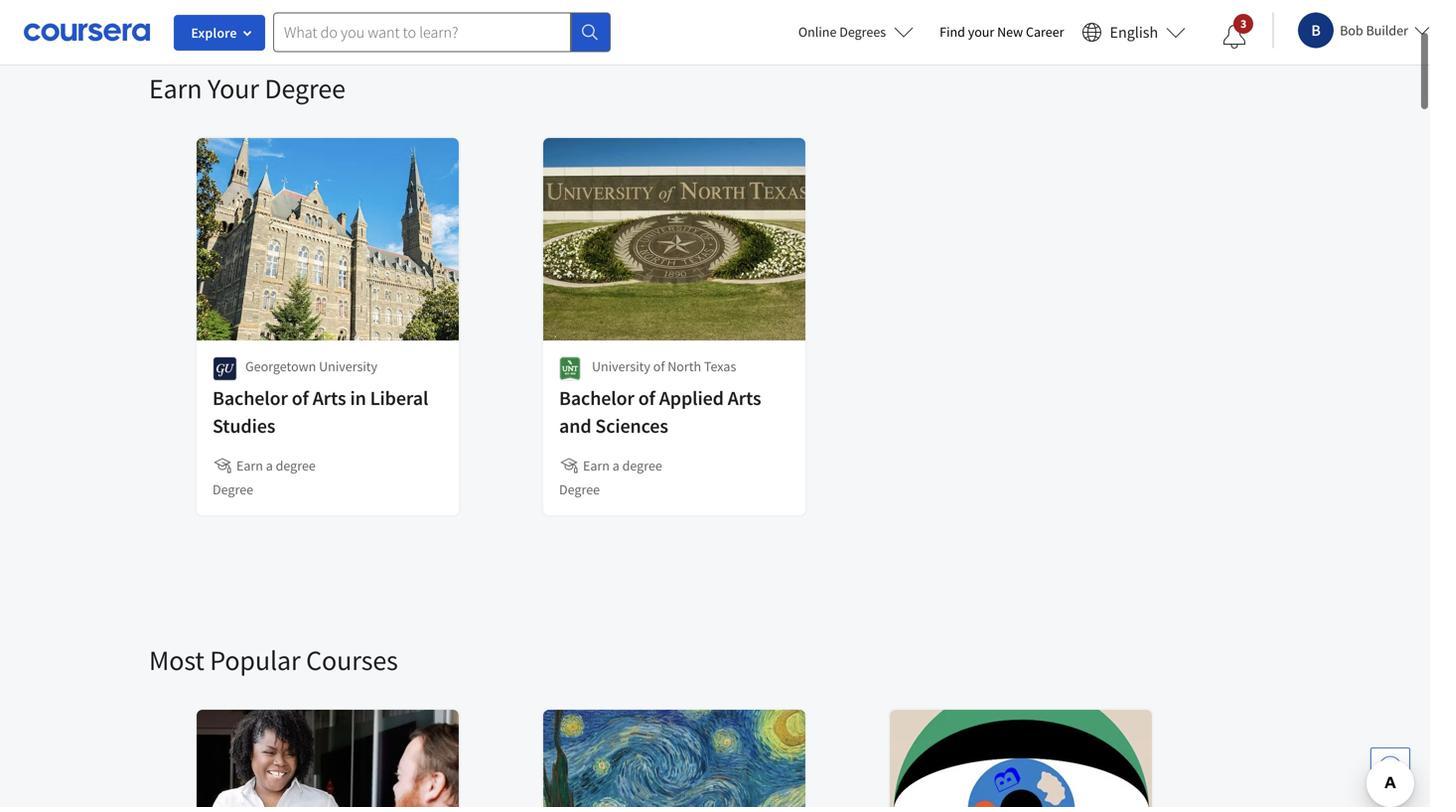 Task type: vqa. For each thing, say whether or not it's contained in the screenshot.
the "Banner" NAVIGATION
no



Task type: describe. For each thing, give the bounding box(es) containing it.
explore button
[[174, 15, 265, 51]]

find your new career
[[940, 23, 1064, 41]]

degree for studies
[[276, 457, 316, 475]]

modern and contemporary art and design specialization by the museum of modern art, image
[[543, 710, 807, 808]]

bachelor for sciences
[[559, 386, 635, 411]]

degree for sciences
[[622, 457, 662, 475]]

degree for and
[[559, 481, 600, 499]]

your
[[208, 71, 259, 106]]

3 button
[[1207, 13, 1263, 61]]

graphic design specialization by california institute of the arts, image
[[890, 710, 1153, 808]]

3
[[1241, 16, 1247, 31]]

foundations of user experience (ux) design course by google, image
[[197, 710, 460, 808]]

of for applied
[[638, 386, 655, 411]]

english
[[1110, 22, 1158, 42]]

bachelor of applied arts and sciences
[[559, 386, 761, 439]]

explore
[[191, 24, 237, 42]]

bachelor of arts in liberal studies
[[213, 386, 428, 439]]

of for north
[[653, 358, 665, 375]]

earn a degree for sciences
[[583, 457, 662, 475]]

north
[[668, 358, 701, 375]]

english button
[[1074, 0, 1194, 65]]

career
[[1026, 23, 1064, 41]]

georgetown university image
[[213, 357, 237, 381]]

earn for bachelor of arts in liberal studies
[[236, 457, 263, 475]]

most
[[149, 643, 204, 678]]

applied
[[659, 386, 724, 411]]

texas
[[704, 358, 736, 375]]

new
[[997, 23, 1023, 41]]

popular
[[210, 643, 301, 678]]

show notifications image
[[1223, 25, 1247, 49]]

builder
[[1366, 21, 1408, 39]]

bob
[[1340, 21, 1364, 39]]

sciences
[[595, 414, 668, 439]]

find your new career link
[[930, 20, 1074, 45]]

university of north texas
[[592, 358, 736, 375]]

coursera image
[[24, 16, 150, 48]]

degrees
[[840, 23, 886, 41]]

most popular courses
[[149, 643, 398, 678]]

earn your degree carousel element
[[149, 11, 1281, 583]]



Task type: locate. For each thing, give the bounding box(es) containing it.
of left north
[[653, 358, 665, 375]]

2 horizontal spatial earn
[[583, 457, 610, 475]]

your
[[968, 23, 995, 41]]

and
[[559, 414, 592, 439]]

2 a from the left
[[613, 457, 620, 475]]

1 a from the left
[[266, 457, 273, 475]]

a for studies
[[266, 457, 273, 475]]

bachelor up and
[[559, 386, 635, 411]]

university
[[319, 358, 378, 375], [592, 358, 651, 375]]

of up sciences
[[638, 386, 655, 411]]

1 university from the left
[[319, 358, 378, 375]]

1 earn a degree from the left
[[236, 457, 316, 475]]

degree down bachelor of arts in liberal studies on the left of page
[[276, 457, 316, 475]]

earn a degree down sciences
[[583, 457, 662, 475]]

of down georgetown university
[[292, 386, 309, 411]]

university up in
[[319, 358, 378, 375]]

bachelor for studies
[[213, 386, 288, 411]]

most popular courses carousel element
[[149, 583, 1430, 808]]

1 horizontal spatial a
[[613, 457, 620, 475]]

earn your degree
[[149, 71, 346, 106]]

bachelor inside bachelor of applied arts and sciences
[[559, 386, 635, 411]]

help center image
[[1379, 756, 1403, 780]]

bachelor
[[213, 386, 288, 411], [559, 386, 635, 411]]

2 bachelor from the left
[[559, 386, 635, 411]]

1 horizontal spatial degree
[[622, 457, 662, 475]]

liberal
[[370, 386, 428, 411]]

earn
[[149, 71, 202, 106], [236, 457, 263, 475], [583, 457, 610, 475]]

earn left your at the top of the page
[[149, 71, 202, 106]]

of inside bachelor of applied arts and sciences
[[638, 386, 655, 411]]

2 degree from the left
[[622, 457, 662, 475]]

degree for liberal
[[213, 481, 253, 499]]

arts inside bachelor of arts in liberal studies
[[313, 386, 346, 411]]

arts inside bachelor of applied arts and sciences
[[728, 386, 761, 411]]

university right 'university of north texas' icon
[[592, 358, 651, 375]]

earn down and
[[583, 457, 610, 475]]

earn a degree down 'studies'
[[236, 457, 316, 475]]

0 horizontal spatial arts
[[313, 386, 346, 411]]

degree
[[265, 71, 346, 106], [213, 481, 253, 499], [559, 481, 600, 499]]

2 university from the left
[[592, 358, 651, 375]]

1 horizontal spatial arts
[[728, 386, 761, 411]]

1 horizontal spatial bachelor
[[559, 386, 635, 411]]

earn a degree
[[236, 457, 316, 475], [583, 457, 662, 475]]

0 horizontal spatial university
[[319, 358, 378, 375]]

1 bachelor from the left
[[213, 386, 288, 411]]

b
[[1312, 20, 1321, 40]]

What do you want to learn? text field
[[273, 12, 571, 52]]

online
[[798, 23, 837, 41]]

of inside bachelor of arts in liberal studies
[[292, 386, 309, 411]]

2 arts from the left
[[728, 386, 761, 411]]

0 horizontal spatial degree
[[276, 457, 316, 475]]

earn for bachelor of applied arts and sciences
[[583, 457, 610, 475]]

in
[[350, 386, 366, 411]]

earn a degree for studies
[[236, 457, 316, 475]]

studies
[[213, 414, 275, 439]]

0 horizontal spatial bachelor
[[213, 386, 288, 411]]

georgetown
[[245, 358, 316, 375]]

1 horizontal spatial university
[[592, 358, 651, 375]]

degree down sciences
[[622, 457, 662, 475]]

of
[[653, 358, 665, 375], [292, 386, 309, 411], [638, 386, 655, 411]]

a down sciences
[[613, 457, 620, 475]]

university of north texas image
[[559, 357, 581, 381]]

1 arts from the left
[[313, 386, 346, 411]]

find
[[940, 23, 965, 41]]

online degrees button
[[783, 10, 930, 54]]

1 horizontal spatial earn
[[236, 457, 263, 475]]

0 horizontal spatial earn
[[149, 71, 202, 106]]

1 horizontal spatial degree
[[265, 71, 346, 106]]

0 horizontal spatial earn a degree
[[236, 457, 316, 475]]

None search field
[[273, 12, 611, 52]]

arts down texas
[[728, 386, 761, 411]]

2 horizontal spatial degree
[[559, 481, 600, 499]]

1 horizontal spatial earn a degree
[[583, 457, 662, 475]]

degree down 'studies'
[[213, 481, 253, 499]]

courses
[[306, 643, 398, 678]]

degree
[[276, 457, 316, 475], [622, 457, 662, 475]]

0 horizontal spatial a
[[266, 457, 273, 475]]

degree right your at the top of the page
[[265, 71, 346, 106]]

bob builder
[[1340, 21, 1408, 39]]

of for arts
[[292, 386, 309, 411]]

a for sciences
[[613, 457, 620, 475]]

degree down and
[[559, 481, 600, 499]]

0 horizontal spatial degree
[[213, 481, 253, 499]]

a down 'studies'
[[266, 457, 273, 475]]

1 degree from the left
[[276, 457, 316, 475]]

online degrees
[[798, 23, 886, 41]]

arts
[[313, 386, 346, 411], [728, 386, 761, 411]]

bachelor inside bachelor of arts in liberal studies
[[213, 386, 288, 411]]

a
[[266, 457, 273, 475], [613, 457, 620, 475]]

earn down 'studies'
[[236, 457, 263, 475]]

arts left in
[[313, 386, 346, 411]]

georgetown university
[[245, 358, 378, 375]]

bachelor up 'studies'
[[213, 386, 288, 411]]

2 earn a degree from the left
[[583, 457, 662, 475]]



